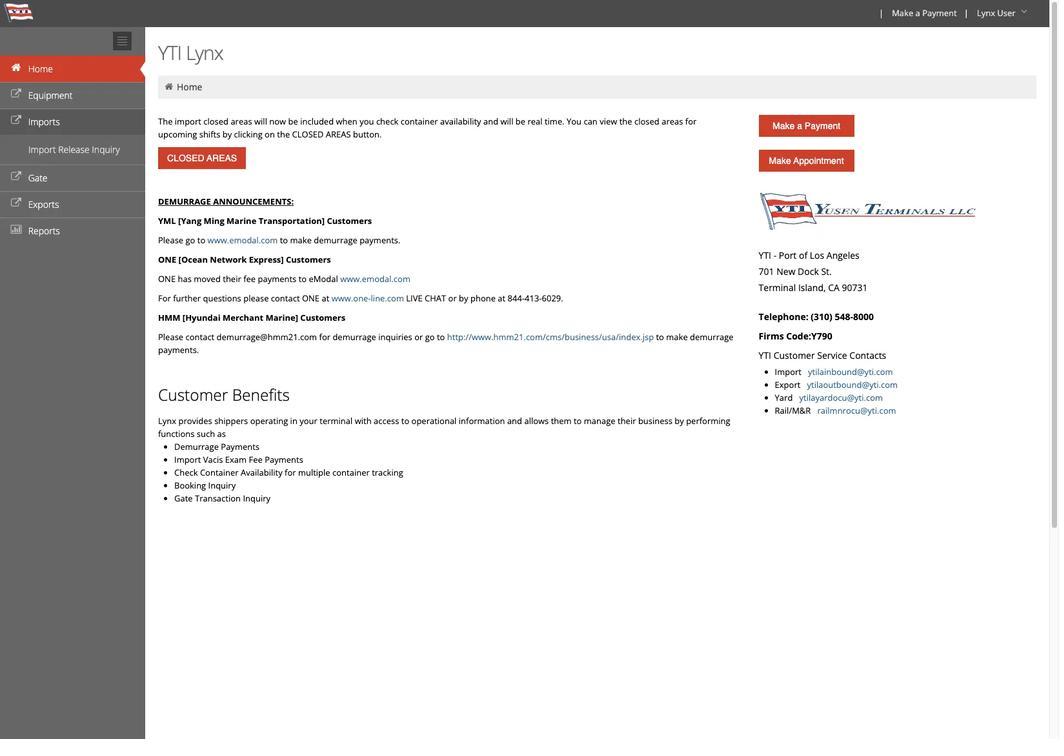 Task type: vqa. For each thing, say whether or not it's contained in the screenshot.
bottom ?
no



Task type: describe. For each thing, give the bounding box(es) containing it.
yard
[[775, 392, 793, 404]]

one for one [ocean network express] customers
[[158, 254, 176, 265]]

ca
[[829, 282, 840, 294]]

1 will from the left
[[254, 116, 267, 127]]

angeles
[[827, 249, 860, 262]]

lynx user link
[[972, 0, 1036, 27]]

booking
[[174, 480, 206, 491]]

[hyundai
[[183, 312, 221, 324]]

railmnrocu@yti.com
[[818, 405, 897, 417]]

demurrage@hmm21.com
[[217, 331, 317, 343]]

to inside to make demurrage payments.
[[656, 331, 665, 343]]

0 horizontal spatial or
[[415, 331, 423, 343]]

0 vertical spatial inquiry
[[92, 143, 120, 156]]

1 vertical spatial make
[[773, 121, 795, 131]]

payments
[[258, 273, 297, 285]]

701
[[759, 265, 775, 278]]

lynx provides shippers operating in your terminal with access to operational information and allows them to manage their business by performing functions such as demurrage payments import vacis exam fee payments check container availability for multiple container tracking booking inquiry gate transaction inquiry
[[158, 415, 731, 504]]

moved
[[194, 273, 221, 285]]

imports
[[28, 116, 60, 128]]

please
[[244, 293, 269, 304]]

st.
[[822, 265, 832, 278]]

1 horizontal spatial inquiry
[[208, 480, 236, 491]]

make appointment link
[[759, 150, 855, 172]]

equipment link
[[0, 82, 145, 109]]

hmm
[[158, 312, 180, 324]]

1 horizontal spatial payments.
[[360, 234, 401, 246]]

1 vertical spatial www.emodal.com
[[340, 273, 411, 285]]

one has moved their fee payments to emodal www.emodal.com
[[158, 273, 411, 285]]

export ytilaoutbound@yti.com yard ytilayardocu@yti.com rail/m&r railmnrocu@yti.com
[[775, 379, 898, 417]]

such
[[197, 428, 215, 440]]

1 vertical spatial make a payment link
[[759, 115, 855, 137]]

0 vertical spatial contact
[[271, 293, 300, 304]]

reports link
[[0, 218, 145, 244]]

1 vertical spatial home
[[177, 81, 202, 93]]

-
[[774, 249, 777, 262]]

0 vertical spatial make a payment link
[[887, 0, 962, 27]]

6029.
[[542, 293, 564, 304]]

make appointment
[[770, 156, 844, 166]]

1 vertical spatial go
[[425, 331, 435, 343]]

container inside lynx provides shippers operating in your terminal with access to operational information and allows them to manage their business by performing functions such as demurrage payments import vacis exam fee payments check container availability for multiple container tracking booking inquiry gate transaction inquiry
[[333, 467, 370, 479]]

dock
[[798, 265, 819, 278]]

information
[[459, 415, 505, 427]]

1 vertical spatial contact
[[186, 331, 215, 343]]

1 horizontal spatial lynx
[[186, 39, 223, 66]]

fee
[[249, 454, 263, 466]]

performing
[[687, 415, 731, 427]]

demurrage down www.one- at the top
[[333, 331, 376, 343]]

gate link
[[0, 165, 145, 191]]

merchant
[[223, 312, 264, 324]]

0 vertical spatial www.emodal.com
[[208, 234, 278, 246]]

the import closed areas will now be included when you check container availability and will be real time.  you can view the closed areas for upcoming shifts by clicking on the closed areas button.
[[158, 116, 697, 140]]

the
[[158, 116, 173, 127]]

www.emodal.com link for one has moved their fee payments to emodal www.emodal.com
[[340, 273, 411, 285]]

customers for hmm [hyundai merchant marine] customers
[[301, 312, 346, 324]]

terminal
[[320, 415, 353, 427]]

ytilayardocu@yti.com link
[[800, 392, 884, 404]]

availability
[[241, 467, 283, 479]]

2 vertical spatial make
[[770, 156, 792, 166]]

0 horizontal spatial payments
[[221, 441, 260, 453]]

1 vertical spatial a
[[798, 121, 803, 131]]

import release inquiry link
[[0, 140, 145, 160]]

marine
[[227, 215, 257, 227]]

contacts
[[850, 349, 887, 362]]

their inside lynx provides shippers operating in your terminal with access to operational information and allows them to manage their business by performing functions such as demurrage payments import vacis exam fee payments check container availability for multiple container tracking booking inquiry gate transaction inquiry
[[618, 415, 636, 427]]

can
[[584, 116, 598, 127]]

[ocean
[[179, 254, 208, 265]]

import for import release inquiry
[[28, 143, 56, 156]]

external link image for gate
[[10, 172, 23, 181]]

2 vertical spatial one
[[302, 293, 320, 304]]

1 horizontal spatial payment
[[923, 7, 958, 19]]

844-
[[508, 293, 525, 304]]

0 vertical spatial make a payment
[[893, 7, 958, 19]]

1 horizontal spatial home link
[[177, 81, 202, 93]]

live
[[406, 293, 423, 304]]

2 closed from the left
[[635, 116, 660, 127]]

reports
[[28, 225, 60, 237]]

lynx for user
[[978, 7, 996, 19]]

angle down image
[[1018, 7, 1031, 16]]

1 vertical spatial the
[[277, 129, 290, 140]]

fee
[[244, 273, 256, 285]]

lynx user
[[978, 7, 1016, 19]]

payments. inside to make demurrage payments.
[[158, 344, 199, 356]]

them
[[551, 415, 572, 427]]

90731
[[843, 282, 868, 294]]

container
[[200, 467, 239, 479]]

upcoming
[[158, 129, 197, 140]]

and inside the import closed areas will now be included when you check container availability and will be real time.  you can view the closed areas for upcoming shifts by clicking on the closed areas button.
[[484, 116, 499, 127]]

bar chart image
[[10, 225, 23, 234]]

0 horizontal spatial their
[[223, 273, 241, 285]]

as
[[217, 428, 226, 440]]

www.one-
[[332, 293, 371, 304]]

0 vertical spatial make
[[893, 7, 914, 19]]

yti for yti lynx
[[158, 39, 182, 66]]

external link image for imports
[[10, 116, 23, 125]]

areas
[[326, 129, 351, 140]]

real
[[528, 116, 543, 127]]

in
[[290, 415, 298, 427]]

your
[[300, 415, 318, 427]]

yml [yang ming marine transportation] customers
[[158, 215, 372, 227]]

0 vertical spatial customers
[[327, 215, 372, 227]]

shifts
[[199, 129, 220, 140]]

network
[[210, 254, 247, 265]]

emodal
[[309, 273, 338, 285]]

2 | from the left
[[965, 7, 969, 19]]

check
[[174, 467, 198, 479]]

exports
[[28, 198, 59, 211]]

ming
[[204, 215, 225, 227]]

0 horizontal spatial make
[[290, 234, 312, 246]]

import release inquiry
[[28, 143, 120, 156]]

when
[[336, 116, 358, 127]]

has
[[178, 273, 192, 285]]

you
[[360, 116, 374, 127]]

island,
[[799, 282, 826, 294]]

1 horizontal spatial home image
[[163, 82, 175, 91]]

hmm [hyundai merchant marine] customers
[[158, 312, 346, 324]]

1 horizontal spatial payments
[[265, 454, 303, 466]]

view
[[600, 116, 618, 127]]

multiple
[[298, 467, 330, 479]]

appointment
[[794, 156, 844, 166]]

you
[[567, 116, 582, 127]]

1 horizontal spatial by
[[459, 293, 469, 304]]

allows
[[525, 415, 549, 427]]

equipment
[[28, 89, 73, 101]]

1 horizontal spatial for
[[319, 331, 331, 343]]

telephone:
[[759, 311, 809, 323]]

external link image for exports
[[10, 199, 23, 208]]

demurrage inside to make demurrage payments.
[[690, 331, 734, 343]]

container inside the import closed areas will now be included when you check container availability and will be real time.  you can view the closed areas for upcoming shifts by clicking on the closed areas button.
[[401, 116, 438, 127]]

demurrage announcements:
[[158, 196, 294, 207]]

0 horizontal spatial home image
[[10, 63, 23, 72]]

www.emodal.com link for to make demurrage payments.
[[208, 234, 278, 246]]

yti for yti customer service contacts
[[759, 349, 772, 362]]

0 horizontal spatial home link
[[0, 56, 145, 82]]



Task type: locate. For each thing, give the bounding box(es) containing it.
go down [yang
[[186, 234, 195, 246]]

1 vertical spatial inquiry
[[208, 480, 236, 491]]

0 horizontal spatial gate
[[28, 172, 48, 184]]

www.emodal.com up www.one-line.com link at top
[[340, 273, 411, 285]]

to make demurrage payments.
[[158, 331, 734, 356]]

exam
[[225, 454, 247, 466]]

gate down the booking at the left
[[174, 493, 193, 504]]

included
[[300, 116, 334, 127]]

1 vertical spatial customers
[[286, 254, 331, 265]]

areas
[[231, 116, 252, 127], [662, 116, 684, 127]]

contact down "[hyundai"
[[186, 331, 215, 343]]

closed up "shifts"
[[204, 116, 229, 127]]

customers up emodal
[[286, 254, 331, 265]]

inquiry down container
[[208, 480, 236, 491]]

and left allows
[[508, 415, 523, 427]]

import up check
[[174, 454, 201, 466]]

gate inside lynx provides shippers operating in your terminal with access to operational information and allows them to manage their business by performing functions such as demurrage payments import vacis exam fee payments check container availability for multiple container tracking booking inquiry gate transaction inquiry
[[174, 493, 193, 504]]

payment up the appointment
[[805, 121, 841, 131]]

home image
[[10, 63, 23, 72], [163, 82, 175, 91]]

their
[[223, 273, 241, 285], [618, 415, 636, 427]]

demurrage
[[314, 234, 358, 246], [333, 331, 376, 343], [690, 331, 734, 343]]

None submit
[[158, 147, 246, 169]]

1 vertical spatial make a payment
[[773, 121, 841, 131]]

1 external link image from the top
[[10, 90, 23, 99]]

import
[[28, 143, 56, 156], [775, 366, 806, 378], [174, 454, 201, 466]]

1 external link image from the top
[[10, 172, 23, 181]]

2 external link image from the top
[[10, 199, 23, 208]]

2 horizontal spatial for
[[686, 116, 697, 127]]

2 vertical spatial inquiry
[[243, 493, 271, 504]]

1 vertical spatial or
[[415, 331, 423, 343]]

1 horizontal spatial closed
[[635, 116, 660, 127]]

customer
[[774, 349, 816, 362], [158, 384, 228, 406]]

1 horizontal spatial a
[[916, 7, 921, 19]]

0 vertical spatial or
[[449, 293, 457, 304]]

1 vertical spatial import
[[775, 366, 806, 378]]

external link image inside imports link
[[10, 116, 23, 125]]

lynx for provides
[[158, 415, 176, 427]]

0 vertical spatial payments
[[221, 441, 260, 453]]

0 vertical spatial make
[[290, 234, 312, 246]]

now
[[270, 116, 286, 127]]

availability
[[440, 116, 482, 127]]

1 horizontal spatial make
[[667, 331, 688, 343]]

or right chat
[[449, 293, 457, 304]]

at left 844-
[[498, 293, 506, 304]]

1 vertical spatial external link image
[[10, 199, 23, 208]]

548-
[[835, 311, 854, 323]]

1 horizontal spatial www.emodal.com link
[[340, 273, 411, 285]]

1 horizontal spatial be
[[516, 116, 526, 127]]

one for one has moved their fee payments to emodal www.emodal.com
[[158, 273, 176, 285]]

2 vertical spatial import
[[174, 454, 201, 466]]

import
[[175, 116, 201, 127]]

clicking
[[234, 129, 263, 140]]

0 horizontal spatial payment
[[805, 121, 841, 131]]

demurrage left firms
[[690, 331, 734, 343]]

user
[[998, 7, 1016, 19]]

payments. down hmm
[[158, 344, 199, 356]]

will up on
[[254, 116, 267, 127]]

0 horizontal spatial customer
[[158, 384, 228, 406]]

2 areas from the left
[[662, 116, 684, 127]]

customer benefits
[[158, 384, 290, 406]]

2 vertical spatial by
[[675, 415, 684, 427]]

0 vertical spatial the
[[620, 116, 633, 127]]

for inside lynx provides shippers operating in your terminal with access to operational information and allows them to manage their business by performing functions such as demurrage payments import vacis exam fee payments check container availability for multiple container tracking booking inquiry gate transaction inquiry
[[285, 467, 296, 479]]

1 horizontal spatial and
[[508, 415, 523, 427]]

1 horizontal spatial import
[[174, 454, 201, 466]]

1 vertical spatial their
[[618, 415, 636, 427]]

0 horizontal spatial payments.
[[158, 344, 199, 356]]

terminal
[[759, 282, 797, 294]]

yti for yti - port of los angeles 701 new dock st. terminal island, ca 90731
[[759, 249, 772, 262]]

release
[[58, 143, 90, 156]]

1 vertical spatial external link image
[[10, 116, 23, 125]]

port
[[779, 249, 797, 262]]

1 horizontal spatial |
[[965, 7, 969, 19]]

or right the inquiries
[[415, 331, 423, 343]]

make
[[893, 7, 914, 19], [773, 121, 795, 131], [770, 156, 792, 166]]

external link image inside equipment link
[[10, 90, 23, 99]]

customers for one [ocean network express] customers
[[286, 254, 331, 265]]

1 vertical spatial yti
[[759, 249, 772, 262]]

1 vertical spatial customer
[[158, 384, 228, 406]]

payments up exam
[[221, 441, 260, 453]]

0 horizontal spatial be
[[288, 116, 298, 127]]

0 vertical spatial home image
[[10, 63, 23, 72]]

by
[[223, 129, 232, 140], [459, 293, 469, 304], [675, 415, 684, 427]]

0 vertical spatial go
[[186, 234, 195, 246]]

one left [ocean
[[158, 254, 176, 265]]

0 horizontal spatial closed
[[204, 116, 229, 127]]

0 horizontal spatial for
[[285, 467, 296, 479]]

0 vertical spatial external link image
[[10, 172, 23, 181]]

closed right view
[[635, 116, 660, 127]]

by inside the import closed areas will now be included when you check container availability and will be real time.  you can view the closed areas for upcoming shifts by clicking on the closed areas button.
[[223, 129, 232, 140]]

0 horizontal spatial a
[[798, 121, 803, 131]]

ytilainbound@yti.com
[[809, 366, 894, 378]]

please
[[158, 234, 184, 246], [158, 331, 184, 343]]

0 vertical spatial payment
[[923, 7, 958, 19]]

external link image left imports
[[10, 116, 23, 125]]

tracking
[[372, 467, 403, 479]]

external link image
[[10, 172, 23, 181], [10, 199, 23, 208]]

external link image inside gate link
[[10, 172, 23, 181]]

customer up provides
[[158, 384, 228, 406]]

1 horizontal spatial their
[[618, 415, 636, 427]]

inquiries
[[379, 331, 413, 343]]

for
[[158, 293, 171, 304]]

customers down www.one- at the top
[[301, 312, 346, 324]]

by left phone
[[459, 293, 469, 304]]

2 horizontal spatial lynx
[[978, 7, 996, 19]]

1 vertical spatial lynx
[[186, 39, 223, 66]]

yti customer service contacts
[[759, 349, 887, 362]]

lynx inside 'link'
[[978, 7, 996, 19]]

payments up availability
[[265, 454, 303, 466]]

1 horizontal spatial go
[[425, 331, 435, 343]]

1 areas from the left
[[231, 116, 252, 127]]

operational
[[412, 415, 457, 427]]

2 horizontal spatial import
[[775, 366, 806, 378]]

1 vertical spatial payment
[[805, 121, 841, 131]]

export
[[775, 379, 801, 391]]

2 will from the left
[[501, 116, 514, 127]]

1 vertical spatial please
[[158, 331, 184, 343]]

0 horizontal spatial will
[[254, 116, 267, 127]]

1 vertical spatial make
[[667, 331, 688, 343]]

home image up the
[[163, 82, 175, 91]]

0 horizontal spatial home
[[28, 63, 53, 75]]

please for please contact demurrage@hmm21.com for demurrage inquiries or go to
[[158, 331, 184, 343]]

2 please from the top
[[158, 331, 184, 343]]

8000
[[854, 311, 874, 323]]

www.emodal.com
[[208, 234, 278, 246], [340, 273, 411, 285]]

payment
[[923, 7, 958, 19], [805, 121, 841, 131]]

check
[[376, 116, 399, 127]]

0 vertical spatial customer
[[774, 349, 816, 362]]

container
[[401, 116, 438, 127], [333, 467, 370, 479]]

please contact demurrage@hmm21.com for demurrage inquiries or go to http://www.hmm21.com/cms/business/usa/index.jsp
[[158, 331, 654, 343]]

firms
[[759, 330, 784, 342]]

0 horizontal spatial container
[[333, 467, 370, 479]]

areas up clicking
[[231, 116, 252, 127]]

and right availability
[[484, 116, 499, 127]]

0 horizontal spatial go
[[186, 234, 195, 246]]

(310)
[[811, 311, 833, 323]]

1 horizontal spatial www.emodal.com
[[340, 273, 411, 285]]

2 vertical spatial for
[[285, 467, 296, 479]]

external link image inside exports link
[[10, 199, 23, 208]]

external link image for equipment
[[10, 90, 23, 99]]

one [ocean network express] customers
[[158, 254, 331, 265]]

access
[[374, 415, 399, 427]]

0 vertical spatial one
[[158, 254, 176, 265]]

2 horizontal spatial inquiry
[[243, 493, 271, 504]]

1 at from the left
[[322, 293, 330, 304]]

manage
[[584, 415, 616, 427]]

please go to www.emodal.com to make demurrage payments.
[[158, 234, 401, 246]]

one left has on the top left of the page
[[158, 273, 176, 285]]

1 be from the left
[[288, 116, 298, 127]]

railmnrocu@yti.com link
[[818, 405, 897, 417]]

home down yti lynx
[[177, 81, 202, 93]]

further
[[173, 293, 201, 304]]

1 vertical spatial by
[[459, 293, 469, 304]]

1 vertical spatial www.emodal.com link
[[340, 273, 411, 285]]

0 vertical spatial a
[[916, 7, 921, 19]]

0 vertical spatial please
[[158, 234, 184, 246]]

be right the now
[[288, 116, 298, 127]]

1 closed from the left
[[204, 116, 229, 127]]

ytilainbound@yti.com link
[[809, 366, 894, 378]]

payments. up line.com
[[360, 234, 401, 246]]

0 horizontal spatial import
[[28, 143, 56, 156]]

2 vertical spatial lynx
[[158, 415, 176, 427]]

please down hmm
[[158, 331, 184, 343]]

1 please from the top
[[158, 234, 184, 246]]

2 be from the left
[[516, 116, 526, 127]]

gate
[[28, 172, 48, 184], [174, 493, 193, 504]]

at down emodal
[[322, 293, 330, 304]]

1 vertical spatial one
[[158, 273, 176, 285]]

2 external link image from the top
[[10, 116, 23, 125]]

1 horizontal spatial customer
[[774, 349, 816, 362]]

container left tracking
[[333, 467, 370, 479]]

the right on
[[277, 129, 290, 140]]

yml
[[158, 215, 176, 227]]

code:y790
[[787, 330, 833, 342]]

yti inside yti - port of los angeles 701 new dock st. terminal island, ca 90731
[[759, 249, 772, 262]]

www.emodal.com link down marine
[[208, 234, 278, 246]]

inquiry down availability
[[243, 493, 271, 504]]

import down imports
[[28, 143, 56, 156]]

marine]
[[266, 312, 298, 324]]

their left fee at the left
[[223, 273, 241, 285]]

www.one-line.com link
[[332, 293, 404, 304]]

0 vertical spatial yti
[[158, 39, 182, 66]]

1 vertical spatial container
[[333, 467, 370, 479]]

with
[[355, 415, 372, 427]]

customers right transportation]
[[327, 215, 372, 227]]

external link image left equipment
[[10, 90, 23, 99]]

phone
[[471, 293, 496, 304]]

by right the business
[[675, 415, 684, 427]]

1 horizontal spatial container
[[401, 116, 438, 127]]

closed
[[204, 116, 229, 127], [635, 116, 660, 127]]

time.
[[545, 116, 565, 127]]

0 horizontal spatial make a payment
[[773, 121, 841, 131]]

0 vertical spatial external link image
[[10, 90, 23, 99]]

on
[[265, 129, 275, 140]]

areas right view
[[662, 116, 684, 127]]

0 horizontal spatial the
[[277, 129, 290, 140]]

the right view
[[620, 116, 633, 127]]

0 horizontal spatial make a payment link
[[759, 115, 855, 137]]

www.emodal.com down marine
[[208, 234, 278, 246]]

lynx inside lynx provides shippers operating in your terminal with access to operational information and allows them to manage their business by performing functions such as demurrage payments import vacis exam fee payments check container availability for multiple container tracking booking inquiry gate transaction inquiry
[[158, 415, 176, 427]]

import up export
[[775, 366, 806, 378]]

0 horizontal spatial contact
[[186, 331, 215, 343]]

by right "shifts"
[[223, 129, 232, 140]]

www.emodal.com link up www.one-line.com link at top
[[340, 273, 411, 285]]

0 vertical spatial gate
[[28, 172, 48, 184]]

1 vertical spatial payments.
[[158, 344, 199, 356]]

by inside lynx provides shippers operating in your terminal with access to operational information and allows them to manage their business by performing functions such as demurrage payments import vacis exam fee payments check container availability for multiple container tracking booking inquiry gate transaction inquiry
[[675, 415, 684, 427]]

to
[[197, 234, 206, 246], [280, 234, 288, 246], [299, 273, 307, 285], [437, 331, 445, 343], [656, 331, 665, 343], [402, 415, 410, 427], [574, 415, 582, 427]]

for further questions please contact one at www.one-line.com live chat or by phone at 844-413-6029.
[[158, 293, 564, 304]]

operating
[[250, 415, 288, 427]]

container right check
[[401, 116, 438, 127]]

1 horizontal spatial make a payment
[[893, 7, 958, 19]]

1 vertical spatial home image
[[163, 82, 175, 91]]

external link image
[[10, 90, 23, 99], [10, 116, 23, 125]]

1 horizontal spatial or
[[449, 293, 457, 304]]

2 vertical spatial customers
[[301, 312, 346, 324]]

0 horizontal spatial and
[[484, 116, 499, 127]]

http://www.hmm21.com/cms/business/usa/index.jsp link
[[447, 331, 654, 343]]

demurrage up emodal
[[314, 234, 358, 246]]

home link up equipment
[[0, 56, 145, 82]]

1 horizontal spatial areas
[[662, 116, 684, 127]]

customer down firms code:y790
[[774, 349, 816, 362]]

be left real
[[516, 116, 526, 127]]

vacis
[[203, 454, 223, 466]]

1 | from the left
[[880, 7, 884, 19]]

a
[[916, 7, 921, 19], [798, 121, 803, 131]]

functions
[[158, 428, 195, 440]]

2 at from the left
[[498, 293, 506, 304]]

one down emodal
[[302, 293, 320, 304]]

inquiry right the release
[[92, 143, 120, 156]]

line.com
[[371, 293, 404, 304]]

1 vertical spatial for
[[319, 331, 331, 343]]

contact down one has moved their fee payments to emodal www.emodal.com
[[271, 293, 300, 304]]

import inside lynx provides shippers operating in your terminal with access to operational information and allows them to manage their business by performing functions such as demurrage payments import vacis exam fee payments check container availability for multiple container tracking booking inquiry gate transaction inquiry
[[174, 454, 201, 466]]

will
[[254, 116, 267, 127], [501, 116, 514, 127]]

http://www.hmm21.com/cms/business/usa/index.jsp
[[447, 331, 654, 343]]

home image up equipment link
[[10, 63, 23, 72]]

0 vertical spatial their
[[223, 273, 241, 285]]

for inside the import closed areas will now be included when you check container availability and will be real time.  you can view the closed areas for upcoming shifts by clicking on the closed areas button.
[[686, 116, 697, 127]]

home link down yti lynx
[[177, 81, 202, 93]]

imports link
[[0, 109, 145, 135]]

new
[[777, 265, 796, 278]]

payment left lynx user
[[923, 7, 958, 19]]

make inside to make demurrage payments.
[[667, 331, 688, 343]]

0 vertical spatial lynx
[[978, 7, 996, 19]]

lynx
[[978, 7, 996, 19], [186, 39, 223, 66], [158, 415, 176, 427]]

gate up exports
[[28, 172, 48, 184]]

1 horizontal spatial make a payment link
[[887, 0, 962, 27]]

their right manage
[[618, 415, 636, 427]]

go right the inquiries
[[425, 331, 435, 343]]

import for import
[[775, 366, 806, 378]]

0 vertical spatial and
[[484, 116, 499, 127]]

home up equipment
[[28, 63, 53, 75]]

please down yml
[[158, 234, 184, 246]]

2 horizontal spatial by
[[675, 415, 684, 427]]

and inside lynx provides shippers operating in your terminal with access to operational information and allows them to manage their business by performing functions such as demurrage payments import vacis exam fee payments check container availability for multiple container tracking booking inquiry gate transaction inquiry
[[508, 415, 523, 427]]

will left real
[[501, 116, 514, 127]]

413-
[[525, 293, 542, 304]]

please for please go to
[[158, 234, 184, 246]]

benefits
[[232, 384, 290, 406]]



